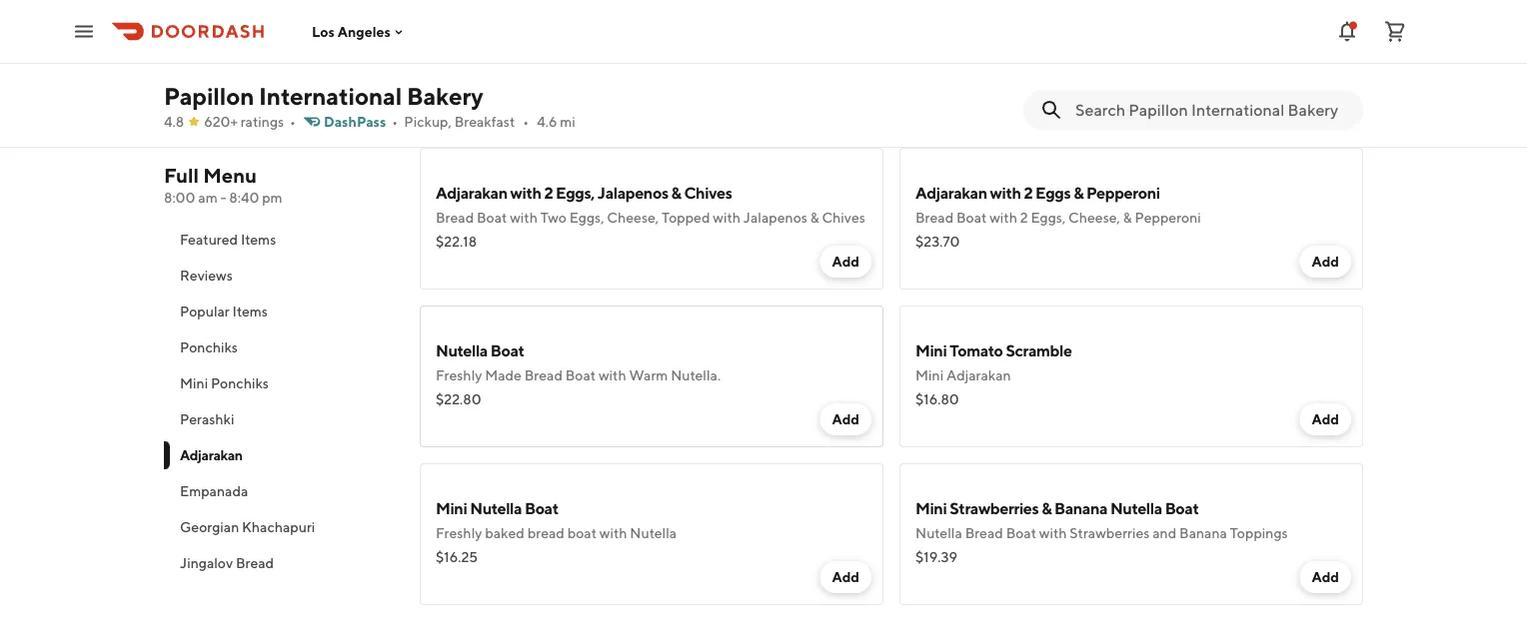 Task type: locate. For each thing, give the bounding box(es) containing it.
1 two from the top
[[540, 51, 567, 68]]

1 • from the left
[[290, 113, 296, 130]]

$16.25
[[436, 549, 478, 566]]

cheese, inside adjarakan with 2 eggs scrambled, cheese, tomatoes, jalapenos & chives
[[1133, 41, 1185, 58]]

with
[[983, 41, 1011, 58], [510, 51, 538, 68], [711, 51, 738, 68], [510, 183, 541, 202], [990, 183, 1021, 202], [510, 209, 538, 226], [713, 209, 741, 226], [990, 209, 1017, 226], [599, 367, 626, 384], [599, 525, 627, 542], [1039, 525, 1067, 542]]

•
[[290, 113, 296, 130], [392, 113, 398, 130], [523, 113, 529, 130]]

topped
[[662, 209, 710, 226]]

nutella up baked
[[470, 499, 522, 518]]

toppings
[[1230, 525, 1288, 542]]

1 vertical spatial banana
[[1179, 525, 1227, 542]]

dashpass
[[324, 113, 386, 130]]

pm
[[262, 189, 283, 206]]

nutella up made
[[436, 341, 488, 360]]

adjarakan inside mini tomato scramble mini adjarakan $16.80 add
[[946, 367, 1011, 384]]

$16.80
[[916, 391, 959, 408]]

two up 4.6
[[540, 51, 567, 68]]

eggs
[[1024, 41, 1056, 58], [1035, 183, 1071, 202]]

jingalov bread
[[180, 555, 274, 572]]

cheese, inside adjarakan with 2 eggs & pepperoni bread boat with 2 eggs, cheese, & pepperoni $23.70 add
[[1069, 209, 1120, 226]]

full menu 8:00 am - 8:40 pm
[[164, 164, 283, 206]]

• left pickup,
[[392, 113, 398, 130]]

jalapenos
[[1256, 41, 1320, 58], [598, 183, 668, 202], [743, 209, 807, 226]]

bread inside nutella boat freshly made bread boat with warm nutella. $22.80 add
[[524, 367, 563, 384]]

adjarakan with 2 eggs, jalapenos & chives bread boat with two eggs, cheese, topped with jalapenos & chives $22.18 add
[[436, 183, 865, 270]]

popular items
[[180, 303, 268, 320]]

mini tomato scramble mini adjarakan $16.80 add
[[916, 341, 1339, 428]]

1 freshly from the top
[[436, 367, 482, 384]]

add button for nutella boat
[[820, 404, 872, 436]]

0 vertical spatial jalapenos
[[1256, 41, 1320, 58]]

2 horizontal spatial jalapenos
[[1256, 41, 1320, 58]]

1 horizontal spatial jalapenos
[[743, 209, 807, 226]]

mini nutella boat freshly baked bread boat with nutella $16.25 add
[[436, 499, 860, 586]]

eggs,
[[569, 51, 604, 68], [556, 183, 595, 202], [569, 209, 604, 226], [1031, 209, 1066, 226]]

items inside popular items button
[[232, 303, 268, 320]]

mi
[[560, 113, 575, 130]]

los
[[312, 23, 335, 40]]

add inside adjarakan with 2 eggs, jalapenos & chives bread boat with two eggs, cheese, topped with jalapenos & chives $22.18 add
[[832, 253, 860, 270]]

adjarakan
[[916, 41, 980, 58], [436, 183, 507, 202], [916, 183, 987, 202], [946, 367, 1011, 384], [180, 447, 243, 464]]

1 vertical spatial strawberries
[[1070, 525, 1150, 542]]

add button
[[1300, 88, 1351, 120], [820, 246, 872, 278], [1300, 246, 1351, 278], [820, 404, 872, 436], [1300, 404, 1351, 436], [820, 562, 872, 594], [1300, 562, 1351, 594]]

nutella up and
[[1110, 499, 1162, 518]]

$20.50
[[436, 75, 484, 92]]

strawberries left and
[[1070, 525, 1150, 542]]

• left 4.6
[[523, 113, 529, 130]]

bread inside adjarakan with 2 eggs & pepperoni bread boat with 2 eggs, cheese, & pepperoni $23.70 add
[[916, 209, 954, 226]]

jalapenos left notification bell image
[[1256, 41, 1320, 58]]

ponchiks
[[180, 339, 238, 356], [211, 375, 269, 392]]

nutella
[[436, 341, 488, 360], [470, 499, 522, 518], [1110, 499, 1162, 518], [630, 525, 677, 542], [916, 525, 962, 542]]

• for 620+ ratings •
[[290, 113, 296, 130]]

strawberries up $19.39
[[950, 499, 1039, 518]]

eggs for scrambled,
[[1024, 41, 1056, 58]]

pepperoni
[[1086, 183, 1160, 202], [1135, 209, 1201, 226]]

$19.39
[[916, 549, 957, 566]]

mini up $19.39
[[916, 499, 947, 518]]

1 vertical spatial eggs
[[1035, 183, 1071, 202]]

los angeles button
[[312, 23, 407, 40]]

bread
[[436, 51, 474, 68], [436, 209, 474, 226], [916, 209, 954, 226], [524, 367, 563, 384], [965, 525, 1003, 542], [236, 555, 274, 572]]

and
[[1153, 525, 1177, 542]]

mini inside mini nutella boat freshly baked bread boat with nutella $16.25 add
[[436, 499, 467, 518]]

0 vertical spatial pepperoni
[[1086, 183, 1160, 202]]

featured items
[[180, 231, 276, 248]]

8:00
[[164, 189, 195, 206]]

2 inside adjarakan with 2 eggs scrambled, cheese, tomatoes, jalapenos & chives
[[1014, 41, 1021, 58]]

bakery
[[407, 81, 483, 110]]

items right popular
[[232, 303, 268, 320]]

mini up $16.25 at left bottom
[[436, 499, 467, 518]]

papillon
[[164, 81, 254, 110]]

cheese,
[[1133, 41, 1185, 58], [607, 51, 659, 68], [607, 209, 659, 226], [1069, 209, 1120, 226]]

2
[[1014, 41, 1021, 58], [544, 183, 553, 202], [1024, 183, 1033, 202], [1020, 209, 1028, 226]]

two
[[540, 51, 567, 68], [540, 209, 567, 226]]

nutella boat freshly made bread boat with warm nutella. $22.80 add
[[436, 341, 860, 428]]

1 vertical spatial items
[[232, 303, 268, 320]]

0 horizontal spatial jalapenos
[[598, 183, 668, 202]]

chives
[[916, 61, 959, 78], [684, 183, 732, 202], [822, 209, 865, 226]]

0 items, open order cart image
[[1383, 19, 1407, 43]]

1 horizontal spatial strawberries
[[1070, 525, 1150, 542]]

-
[[220, 189, 226, 206]]

1 vertical spatial ponchiks
[[211, 375, 269, 392]]

0 vertical spatial chives
[[916, 61, 959, 78]]

international
[[259, 81, 402, 110]]

boat inside adjarakan with 2 eggs & pepperoni bread boat with 2 eggs, cheese, & pepperoni $23.70 add
[[957, 209, 987, 226]]

2 vertical spatial jalapenos
[[743, 209, 807, 226]]

topped
[[662, 51, 708, 68]]

1 vertical spatial two
[[540, 209, 567, 226]]

open menu image
[[72, 19, 96, 43]]

adjarakan inside adjarakan with 2 eggs & pepperoni bread boat with 2 eggs, cheese, & pepperoni $23.70 add
[[916, 183, 987, 202]]

620+
[[204, 113, 238, 130]]

scramble
[[1006, 341, 1072, 360]]

adjarakan inside adjarakan with 2 eggs scrambled, cheese, tomatoes, jalapenos & chives
[[916, 41, 980, 58]]

0 horizontal spatial chives
[[684, 183, 732, 202]]

los angeles
[[312, 23, 391, 40]]

tomatoes,
[[1188, 41, 1253, 58]]

warm
[[629, 367, 668, 384]]

2 inside adjarakan with 2 eggs, jalapenos & chives bread boat with two eggs, cheese, topped with jalapenos & chives $22.18 add
[[544, 183, 553, 202]]

bread inside mini strawberries & banana nutella boat nutella bread boat with strawberries and banana toppings $19.39 add
[[965, 525, 1003, 542]]

boat inside adjarakan with 2 eggs, jalapenos & chives bread boat with two eggs, cheese, topped with jalapenos & chives $22.18 add
[[477, 209, 507, 226]]

with inside mini nutella boat freshly baked bread boat with nutella $16.25 add
[[599, 525, 627, 542]]

eggs inside adjarakan with 2 eggs scrambled, cheese, tomatoes, jalapenos & chives
[[1024, 41, 1056, 58]]

1 vertical spatial pepperoni
[[1135, 209, 1201, 226]]

2 horizontal spatial •
[[523, 113, 529, 130]]

nutella right boat
[[630, 525, 677, 542]]

strawberries
[[950, 499, 1039, 518], [1070, 525, 1150, 542]]

1 horizontal spatial •
[[392, 113, 398, 130]]

items up reviews button
[[241, 231, 276, 248]]

4.6
[[537, 113, 557, 130]]

items
[[241, 231, 276, 248], [232, 303, 268, 320]]

mini up perashki
[[180, 375, 208, 392]]

0 vertical spatial banana
[[1054, 499, 1108, 518]]

jalapenos right topped
[[743, 209, 807, 226]]

add inside nutella boat freshly made bread boat with warm nutella. $22.80 add
[[832, 411, 860, 428]]

0 vertical spatial ponchiks
[[180, 339, 238, 356]]

0 vertical spatial two
[[540, 51, 567, 68]]

freshly up $16.25 at left bottom
[[436, 525, 482, 542]]

freshly inside nutella boat freshly made bread boat with warm nutella. $22.80 add
[[436, 367, 482, 384]]

eggs for &
[[1035, 183, 1071, 202]]

mini up the $16.80
[[916, 367, 944, 384]]

popular
[[180, 303, 230, 320]]

breakfast
[[454, 113, 515, 130]]

0 vertical spatial freshly
[[436, 367, 482, 384]]

add
[[1312, 95, 1339, 112], [832, 253, 860, 270], [1312, 253, 1339, 270], [832, 411, 860, 428], [1312, 411, 1339, 428], [832, 569, 860, 586], [1312, 569, 1339, 586]]

2 freshly from the top
[[436, 525, 482, 542]]

3 • from the left
[[523, 113, 529, 130]]

• for pickup, breakfast • 4.6 mi
[[523, 113, 529, 130]]

boat
[[477, 51, 507, 68], [477, 209, 507, 226], [957, 209, 987, 226], [490, 341, 524, 360], [565, 367, 596, 384], [525, 499, 558, 518], [1165, 499, 1199, 518], [1006, 525, 1036, 542]]

1 vertical spatial freshly
[[436, 525, 482, 542]]

mini
[[916, 341, 947, 360], [916, 367, 944, 384], [180, 375, 208, 392], [436, 499, 467, 518], [916, 499, 947, 518]]

& inside mini strawberries & banana nutella boat nutella bread boat with strawberries and banana toppings $19.39 add
[[1042, 499, 1052, 518]]

mini inside mini strawberries & banana nutella boat nutella bread boat with strawberries and banana toppings $19.39 add
[[916, 499, 947, 518]]

banana
[[1054, 499, 1108, 518], [1179, 525, 1227, 542]]

items inside featured items button
[[241, 231, 276, 248]]

0 vertical spatial items
[[241, 231, 276, 248]]

$23.70
[[916, 233, 960, 250]]

freshly up $22.80
[[436, 367, 482, 384]]

0 vertical spatial eggs
[[1024, 41, 1056, 58]]

am
[[198, 189, 218, 206]]

0 horizontal spatial strawberries
[[950, 499, 1039, 518]]

• right ratings
[[290, 113, 296, 130]]

2 horizontal spatial chives
[[916, 61, 959, 78]]

two down 4.6
[[540, 209, 567, 226]]

2 for jalapenos
[[544, 183, 553, 202]]

$22.80
[[436, 391, 481, 408]]

empanada
[[180, 483, 248, 500]]

jalapenos up topped
[[598, 183, 668, 202]]

ponchiks up perashki
[[211, 375, 269, 392]]

2 vertical spatial chives
[[822, 209, 865, 226]]

baked
[[485, 525, 525, 542]]

add inside mini nutella boat freshly baked bread boat with nutella $16.25 add
[[832, 569, 860, 586]]

mini left tomato
[[916, 341, 947, 360]]

adjarakan inside adjarakan with 2 eggs, jalapenos & chives bread boat with two eggs, cheese, topped with jalapenos & chives $22.18 add
[[436, 183, 507, 202]]

0 horizontal spatial •
[[290, 113, 296, 130]]

ponchiks down popular
[[180, 339, 238, 356]]

&
[[1322, 41, 1331, 58], [671, 183, 681, 202], [1074, 183, 1084, 202], [810, 209, 819, 226], [1123, 209, 1132, 226], [1042, 499, 1052, 518]]

nutella up $19.39
[[916, 525, 962, 542]]

cheese, inside adjarakan with 2 eggs, jalapenos & chives bread boat with two eggs, cheese, topped with jalapenos & chives $22.18 add
[[607, 209, 659, 226]]

2 two from the top
[[540, 209, 567, 226]]

two inside the bread boat with two eggs, cheese, topped with chives. $20.50
[[540, 51, 567, 68]]

1 horizontal spatial chives
[[822, 209, 865, 226]]

add button for mini nutella boat
[[820, 562, 872, 594]]

jingalov bread button
[[164, 546, 396, 582]]

eggs inside adjarakan with 2 eggs & pepperoni bread boat with 2 eggs, cheese, & pepperoni $23.70 add
[[1035, 183, 1071, 202]]



Task type: vqa. For each thing, say whether or not it's contained in the screenshot.


Task type: describe. For each thing, give the bounding box(es) containing it.
0 vertical spatial strawberries
[[950, 499, 1039, 518]]

add inside mini tomato scramble mini adjarakan $16.80 add
[[1312, 411, 1339, 428]]

scrambled,
[[1059, 41, 1130, 58]]

jalapenos inside adjarakan with 2 eggs scrambled, cheese, tomatoes, jalapenos & chives
[[1256, 41, 1320, 58]]

$22.18
[[436, 233, 477, 250]]

with inside nutella boat freshly made bread boat with warm nutella. $22.80 add
[[599, 367, 626, 384]]

menu
[[203, 164, 257, 187]]

bread inside the bread boat with two eggs, cheese, topped with chives. $20.50
[[436, 51, 474, 68]]

pickup,
[[404, 113, 452, 130]]

add button for adjarakan with 2 eggs, jalapenos & chives
[[820, 246, 872, 278]]

& inside adjarakan with 2 eggs scrambled, cheese, tomatoes, jalapenos & chives
[[1322, 41, 1331, 58]]

pickup, breakfast • 4.6 mi
[[404, 113, 575, 130]]

adjarakan for &
[[916, 183, 987, 202]]

with inside mini strawberries & banana nutella boat nutella bread boat with strawberries and banana toppings $19.39 add
[[1039, 525, 1067, 542]]

with inside adjarakan with 2 eggs scrambled, cheese, tomatoes, jalapenos & chives
[[983, 41, 1011, 58]]

boat inside the bread boat with two eggs, cheese, topped with chives. $20.50
[[477, 51, 507, 68]]

mini for mini tomato scramble
[[916, 341, 947, 360]]

adjarakan for scrambled,
[[916, 41, 980, 58]]

cheese, inside the bread boat with two eggs, cheese, topped with chives. $20.50
[[607, 51, 659, 68]]

items for popular items
[[232, 303, 268, 320]]

georgian khachapuri
[[180, 519, 315, 536]]

mini ponchiks
[[180, 375, 269, 392]]

eggs, inside adjarakan with 2 eggs & pepperoni bread boat with 2 eggs, cheese, & pepperoni $23.70 add
[[1031, 209, 1066, 226]]

2 for scrambled,
[[1014, 41, 1021, 58]]

boat inside mini nutella boat freshly baked bread boat with nutella $16.25 add
[[525, 499, 558, 518]]

Item Search search field
[[1075, 99, 1347, 121]]

add button for mini tomato scramble
[[1300, 404, 1351, 436]]

mini for mini nutella boat
[[436, 499, 467, 518]]

1 horizontal spatial banana
[[1179, 525, 1227, 542]]

eggs, inside the bread boat with two eggs, cheese, topped with chives. $20.50
[[569, 51, 604, 68]]

items for featured items
[[241, 231, 276, 248]]

georgian khachapuri button
[[164, 510, 396, 546]]

2 • from the left
[[392, 113, 398, 130]]

popular items button
[[164, 294, 396, 330]]

featured items button
[[164, 222, 396, 258]]

8:40
[[229, 189, 259, 206]]

perashki button
[[164, 402, 396, 438]]

4.8
[[164, 113, 184, 130]]

ponchiks inside "button"
[[211, 375, 269, 392]]

mini for mini strawberries & banana nutella boat
[[916, 499, 947, 518]]

add inside mini strawberries & banana nutella boat nutella bread boat with strawberries and banana toppings $19.39 add
[[1312, 569, 1339, 586]]

mini strawberries & banana nutella boat nutella bread boat with strawberries and banana toppings $19.39 add
[[916, 499, 1339, 586]]

adjarakan with 2 eggs & pepperoni bread boat with 2 eggs, cheese, & pepperoni $23.70 add
[[916, 183, 1339, 270]]

tomato
[[950, 341, 1003, 360]]

two inside adjarakan with 2 eggs, jalapenos & chives bread boat with two eggs, cheese, topped with jalapenos & chives $22.18 add
[[540, 209, 567, 226]]

bread inside button
[[236, 555, 274, 572]]

bread inside adjarakan with 2 eggs, jalapenos & chives bread boat with two eggs, cheese, topped with jalapenos & chives $22.18 add
[[436, 209, 474, 226]]

khachapuri
[[242, 519, 315, 536]]

bread boat with two eggs, cheese, topped with chives. $20.50
[[436, 51, 788, 92]]

add inside adjarakan with 2 eggs & pepperoni bread boat with 2 eggs, cheese, & pepperoni $23.70 add
[[1312, 253, 1339, 270]]

ponchiks button
[[164, 330, 396, 366]]

ponchiks inside 'button'
[[180, 339, 238, 356]]

full
[[164, 164, 199, 187]]

angeles
[[338, 23, 391, 40]]

reviews button
[[164, 258, 396, 294]]

dashpass •
[[324, 113, 398, 130]]

0 horizontal spatial banana
[[1054, 499, 1108, 518]]

chives.
[[741, 51, 788, 68]]

ratings
[[241, 113, 284, 130]]

2 for &
[[1024, 183, 1033, 202]]

620+ ratings •
[[204, 113, 296, 130]]

papillon international bakery
[[164, 81, 483, 110]]

add button for mini strawberries & banana nutella boat
[[1300, 562, 1351, 594]]

1 vertical spatial chives
[[684, 183, 732, 202]]

georgian
[[180, 519, 239, 536]]

freshly inside mini nutella boat freshly baked bread boat with nutella $16.25 add
[[436, 525, 482, 542]]

notification bell image
[[1335, 19, 1359, 43]]

mini ponchiks button
[[164, 366, 396, 402]]

adjarakan with 2 eggs scrambled, cheese, tomatoes, jalapenos & chives
[[916, 41, 1331, 78]]

featured
[[180, 231, 238, 248]]

jingalov
[[180, 555, 233, 572]]

1 vertical spatial jalapenos
[[598, 183, 668, 202]]

nutella inside nutella boat freshly made bread boat with warm nutella. $22.80 add
[[436, 341, 488, 360]]

add button for adjarakan with 2 eggs & pepperoni
[[1300, 246, 1351, 278]]

chives inside adjarakan with 2 eggs scrambled, cheese, tomatoes, jalapenos & chives
[[916, 61, 959, 78]]

nutella.
[[671, 367, 721, 384]]

perashki
[[180, 411, 234, 428]]

made
[[485, 367, 522, 384]]

reviews
[[180, 267, 233, 284]]

adjarakan for jalapenos
[[436, 183, 507, 202]]

bread
[[527, 525, 565, 542]]

boat
[[567, 525, 597, 542]]

empanada button
[[164, 474, 396, 510]]

mini inside "button"
[[180, 375, 208, 392]]



